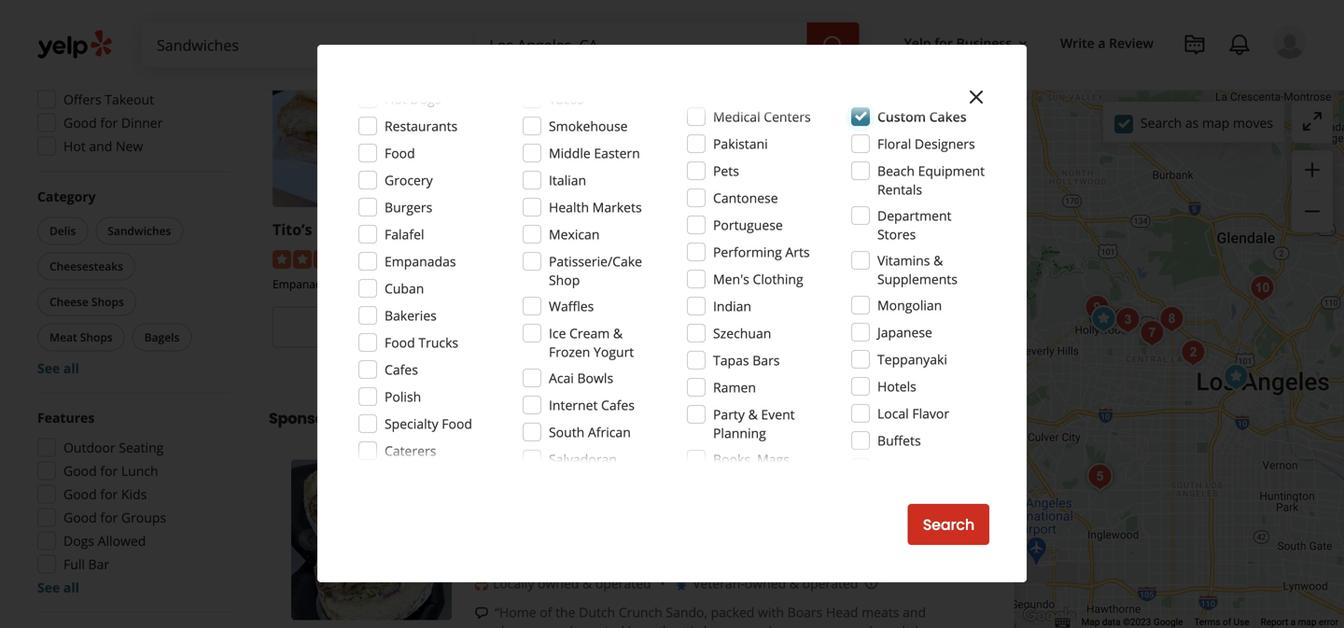 Task type: locate. For each thing, give the bounding box(es) containing it.
delis inside button
[[49, 223, 76, 239]]

ghost sando shop link down health
[[511, 220, 645, 240]]

2 see all from the top
[[37, 579, 79, 597]]

now up 51
[[391, 317, 423, 338]]

view website
[[573, 317, 671, 338]]

2 see all button from the top
[[37, 579, 79, 597]]

good for kids
[[64, 486, 147, 503]]

now
[[100, 21, 128, 38], [391, 317, 423, 338]]

&
[[934, 252, 943, 269], [613, 325, 623, 342], [749, 406, 758, 424], [752, 469, 762, 487], [583, 575, 592, 593], [790, 575, 799, 593]]

cheesesteaks
[[49, 259, 123, 274]]

bowls
[[578, 369, 614, 387]]

sandwiches down empanadas
[[396, 276, 458, 292]]

& up 'boars'
[[790, 575, 799, 593]]

flavor
[[913, 405, 950, 423]]

open up offers delivery
[[64, 21, 97, 38]]

offers down reservations
[[64, 91, 101, 108]]

owned for veteran-
[[745, 575, 786, 593]]

1 vertical spatial dogs
[[64, 532, 94, 550]]

all for category
[[63, 360, 79, 377]]

1 horizontal spatial hot
[[385, 90, 407, 108]]

None search field
[[142, 22, 863, 67]]

2 owned from the left
[[745, 575, 786, 593]]

ghost sando shop link down 'south'
[[474, 460, 642, 486]]

polish
[[385, 388, 421, 406]]

& inside ice cream & frozen yogurt
[[613, 325, 623, 342]]

1 vertical spatial delis
[[578, 276, 603, 292]]

see all button for category
[[37, 360, 79, 377]]

dogs up full
[[64, 532, 94, 550]]

owned up the the
[[538, 575, 579, 593]]

for down offers takeout
[[100, 114, 118, 132]]

in inside "home of the dutch crunch sando, packed with boars head meats and cheese evenly coated in authentic house made sauces, spreads and slaws
[[628, 623, 640, 628]]

grocery
[[385, 171, 433, 189]]

4:39
[[132, 21, 158, 38]]

(53
[[879, 249, 897, 267]]

see all button down full
[[37, 579, 79, 597]]

of for "home
[[540, 604, 552, 622]]

markets
[[593, 198, 642, 216]]

1 vertical spatial cafes
[[601, 396, 635, 414]]

1 horizontal spatial now
[[391, 317, 423, 338]]

1 all from the top
[[63, 360, 79, 377]]

& up planning
[[749, 406, 758, 424]]

for right yelp
[[935, 34, 953, 52]]

0 vertical spatial see all
[[37, 360, 79, 377]]

of inside "home of the dutch crunch sando, packed with boars head meats and cheese evenly coated in authentic house made sauces, spreads and slaws
[[540, 604, 552, 622]]

for inside button
[[935, 34, 953, 52]]

offers for offers takeout
[[64, 91, 101, 108]]

shops right cheese
[[91, 294, 124, 310]]

for down good for lunch
[[100, 486, 118, 503]]

1 horizontal spatial in
[[628, 623, 640, 628]]

allowed
[[98, 532, 146, 550]]

see for features
[[37, 579, 60, 597]]

all down full
[[63, 579, 79, 597]]

spreads
[[831, 623, 879, 628]]

51
[[393, 348, 407, 366]]

shop inside patisserie/cake shop
[[549, 271, 580, 289]]

hot up restaurants
[[385, 90, 407, 108]]

1 vertical spatial open
[[563, 348, 598, 366]]

reviews)
[[435, 249, 486, 267], [670, 249, 721, 267], [901, 249, 951, 267]]

0 horizontal spatial now
[[100, 21, 128, 38]]

in down crunch
[[628, 623, 640, 628]]

see for category
[[37, 360, 60, 377]]

1 horizontal spatial dogs
[[410, 90, 441, 108]]

pm for open until 7:00 pm
[[661, 348, 681, 366]]

map for moves
[[1203, 114, 1230, 131]]

group containing category
[[34, 187, 232, 378]]

get
[[808, 317, 834, 338]]

pm right the 7:00
[[661, 348, 681, 366]]

2 vertical spatial shop
[[596, 460, 642, 486]]

1 vertical spatial offers
[[64, 91, 101, 108]]

0 horizontal spatial hot
[[64, 137, 86, 155]]

group
[[32, 0, 232, 161], [1292, 150, 1334, 233], [34, 187, 232, 378], [32, 409, 232, 597]]

data
[[1103, 617, 1121, 628]]

arts
[[786, 243, 810, 261]]

and right meats
[[903, 604, 926, 622]]

1 horizontal spatial pm
[[661, 348, 681, 366]]

search inside button
[[923, 515, 975, 536]]

wax paper - los angeles image
[[1244, 270, 1282, 307]]

a for report
[[1291, 617, 1296, 628]]

1 horizontal spatial a
[[1291, 617, 1296, 628]]

delivery
[[105, 44, 154, 62]]

google
[[1154, 617, 1184, 628]]

good up hot and new
[[64, 114, 97, 132]]

hot down good for dinner
[[64, 137, 86, 155]]

owned
[[538, 575, 579, 593], [745, 575, 786, 593]]

takeout
[[105, 91, 154, 108]]

1 horizontal spatial sandwiches
[[396, 276, 458, 292]]

3 good from the top
[[64, 486, 97, 503]]

hot dogs
[[385, 90, 441, 108]]

map
[[1203, 114, 1230, 131], [1299, 617, 1317, 628]]

of
[[540, 604, 552, 622], [1223, 617, 1232, 628]]

write a review
[[1061, 34, 1154, 52]]

1 horizontal spatial owned
[[745, 575, 786, 593]]

1 vertical spatial sando
[[534, 460, 591, 486]]

1 vertical spatial all
[[63, 579, 79, 597]]

shops right meat
[[80, 330, 113, 345]]

1 offers from the top
[[64, 44, 101, 62]]

shop down 4.8 star rating image
[[549, 271, 580, 289]]

1 operated from the left
[[596, 575, 652, 593]]

1 horizontal spatial operated
[[803, 575, 859, 593]]

good for good for lunch
[[64, 462, 97, 480]]

all down meat
[[63, 360, 79, 377]]

reviews) up supplements
[[901, 249, 951, 267]]

2 see from the top
[[37, 579, 60, 597]]

0 vertical spatial all
[[63, 360, 79, 377]]

mike's deli image
[[1082, 459, 1119, 496], [1082, 459, 1119, 496]]

local
[[878, 405, 909, 423]]

sponsored
[[269, 408, 350, 429]]

ghost sando shop down health
[[511, 220, 645, 240]]

good up the dogs allowed
[[64, 509, 97, 527]]

yelp for business button
[[897, 26, 1038, 60]]

1 horizontal spatial sandwiches,
[[780, 276, 844, 292]]

sandwiches, down 4.8 star rating image
[[511, 276, 575, 292]]

0 horizontal spatial open
[[64, 21, 97, 38]]

operated up head
[[803, 575, 859, 593]]

2 all from the top
[[63, 579, 79, 597]]

1 vertical spatial and
[[903, 604, 926, 622]]

men's clothing
[[713, 270, 804, 288]]

1 horizontal spatial map
[[1299, 617, 1317, 628]]

acai
[[549, 369, 574, 387]]

info icon image
[[864, 576, 879, 590], [864, 576, 879, 590]]

2 offers from the top
[[64, 91, 101, 108]]

shop down african
[[596, 460, 642, 486]]

of up evenly on the bottom of page
[[540, 604, 552, 622]]

zoom out image
[[1302, 200, 1324, 223]]

0 horizontal spatial reviews)
[[435, 249, 486, 267]]

shop for the topmost ghost sando shop link
[[608, 220, 645, 240]]

& up supplements
[[934, 252, 943, 269]]

1 horizontal spatial open
[[563, 348, 598, 366]]

for
[[935, 34, 953, 52], [100, 114, 118, 132], [100, 462, 118, 480], [100, 486, 118, 503], [100, 509, 118, 527]]

a right write
[[1099, 34, 1106, 52]]

search for search as map moves
[[1141, 114, 1182, 131]]

vitamins & supplements
[[878, 252, 958, 288]]

0 vertical spatial open
[[64, 21, 97, 38]]

16 speech v2 image
[[474, 606, 489, 621]]

view website link
[[511, 307, 733, 348]]

ghost sando shop down 'south'
[[474, 460, 642, 486]]

& inside books, mags, music & video
[[752, 469, 762, 487]]

16 locally owned v2 image
[[474, 577, 489, 592]]

and down meats
[[883, 623, 906, 628]]

1 vertical spatial now
[[391, 317, 423, 338]]

floral designers
[[878, 135, 976, 153]]

0 horizontal spatial of
[[540, 604, 552, 622]]

0 horizontal spatial search
[[923, 515, 975, 536]]

2 operated from the left
[[803, 575, 859, 593]]

music
[[713, 469, 749, 487]]

good for good for kids
[[64, 486, 97, 503]]

1 vertical spatial see
[[37, 579, 60, 597]]

and down good for dinner
[[89, 137, 112, 155]]

map region
[[945, 0, 1345, 628]]

dinner
[[121, 114, 163, 132]]

ghost left the salvadoran
[[474, 460, 529, 486]]

open for open now 4:39 pm
[[64, 21, 97, 38]]

for up good for kids
[[100, 462, 118, 480]]

1 good from the top
[[64, 114, 97, 132]]

0 vertical spatial ghost
[[511, 220, 554, 240]]

sando down 'south'
[[534, 460, 591, 486]]

for for groups
[[100, 509, 118, 527]]

1 see from the top
[[37, 360, 60, 377]]

smokehouse
[[549, 117, 628, 135]]

larchmont village wine spirits & cheese image
[[1134, 315, 1171, 352]]

cream
[[570, 325, 610, 342]]

0 vertical spatial in
[[377, 348, 389, 366]]

1 vertical spatial sandwiches
[[396, 276, 458, 292]]

3.7 star rating image
[[748, 250, 849, 269]]

map for error
[[1299, 617, 1317, 628]]

evenly
[[541, 623, 580, 628]]

"home of the dutch crunch sando, packed with boars head meats and cheese evenly coated in authentic house made sauces, spreads and slaws
[[495, 604, 946, 628]]

1 vertical spatial hot
[[64, 137, 86, 155]]

1 vertical spatial map
[[1299, 617, 1317, 628]]

0 horizontal spatial map
[[1203, 114, 1230, 131]]

3 reviews) from the left
[[901, 249, 951, 267]]

ramen
[[713, 379, 756, 396]]

shop
[[608, 220, 645, 240], [549, 271, 580, 289], [596, 460, 642, 486]]

2 reviews) from the left
[[670, 249, 721, 267]]

& left video
[[752, 469, 762, 487]]

see all button down meat
[[37, 360, 79, 377]]

delis
[[49, 223, 76, 239], [578, 276, 603, 292]]

custom
[[878, 108, 926, 126]]

yelp
[[905, 34, 932, 52]]

closes
[[332, 348, 373, 366]]

search dialog
[[0, 0, 1345, 628]]

now inside order now link
[[391, 317, 423, 338]]

pm down japanese
[[899, 348, 919, 366]]

0 vertical spatial shops
[[91, 294, 124, 310]]

0 vertical spatial sandwiches
[[108, 223, 171, 239]]

0 vertical spatial offers
[[64, 44, 101, 62]]

search image
[[822, 35, 845, 57]]

books,
[[713, 451, 754, 468]]

bars
[[753, 352, 780, 369]]

sandwiches up cheesesteaks
[[108, 223, 171, 239]]

1 horizontal spatial delis
[[578, 276, 603, 292]]

0 vertical spatial dogs
[[410, 90, 441, 108]]

keyboard shortcuts image
[[1056, 619, 1071, 628]]

1 see all from the top
[[37, 360, 79, 377]]

cafes up polish on the left bottom
[[385, 361, 418, 379]]

local flavor
[[878, 405, 950, 423]]

good down outdoor
[[64, 462, 97, 480]]

get directions link
[[748, 307, 971, 348]]

packed
[[711, 604, 755, 622]]

now up offers delivery
[[100, 21, 128, 38]]

full bar
[[64, 556, 109, 573]]

1 vertical spatial search
[[923, 515, 975, 536]]

0 vertical spatial delis
[[49, 223, 76, 239]]

0 vertical spatial map
[[1203, 114, 1230, 131]]

0 horizontal spatial a
[[1099, 34, 1106, 52]]

order
[[345, 317, 387, 338]]

0 vertical spatial see
[[37, 360, 60, 377]]

1 see all button from the top
[[37, 360, 79, 377]]

good down good for lunch
[[64, 486, 97, 503]]

0 vertical spatial a
[[1099, 34, 1106, 52]]

operated up crunch
[[596, 575, 652, 593]]

reviews) right the (288
[[670, 249, 721, 267]]

0 horizontal spatial delis
[[49, 223, 76, 239]]

south
[[549, 424, 585, 441]]

mags,
[[757, 451, 793, 468]]

1 owned from the left
[[538, 575, 579, 593]]

1 horizontal spatial search
[[1141, 114, 1182, 131]]

in left 51
[[377, 348, 389, 366]]

for for business
[[935, 34, 953, 52]]

1 reviews) from the left
[[435, 249, 486, 267]]

2 good from the top
[[64, 462, 97, 480]]

dogs up restaurants
[[410, 90, 441, 108]]

party
[[713, 406, 745, 424]]

african
[[588, 424, 631, 441]]

shop for ghost sando shop link to the bottom
[[596, 460, 642, 486]]

group containing features
[[32, 409, 232, 597]]

cafes up african
[[601, 396, 635, 414]]

& up 'dutch'
[[583, 575, 592, 593]]

a right report at the bottom right of the page
[[1291, 617, 1296, 628]]

1 vertical spatial a
[[1291, 617, 1296, 628]]

map left error
[[1299, 617, 1317, 628]]

groups
[[121, 509, 166, 527]]

1 sandwiches, from the left
[[511, 276, 575, 292]]

all for features
[[63, 579, 79, 597]]

delis down patisserie/cake
[[578, 276, 603, 292]]

food trucks
[[385, 334, 459, 352]]

0 vertical spatial search
[[1141, 114, 1182, 131]]

1 vertical spatial see all
[[37, 579, 79, 597]]

1 vertical spatial ghost sando shop
[[474, 460, 642, 486]]

zoom in image
[[1302, 159, 1324, 181]]

0 horizontal spatial sandwiches
[[108, 223, 171, 239]]

1 vertical spatial shops
[[80, 330, 113, 345]]

write a review link
[[1053, 26, 1162, 60]]

ggiata - west hollywood image
[[1079, 289, 1116, 327]]

open up acai bowls
[[563, 348, 598, 366]]

previous image
[[299, 529, 321, 551]]

0 horizontal spatial operated
[[596, 575, 652, 593]]

2 horizontal spatial reviews)
[[901, 249, 951, 267]]

1 horizontal spatial reviews)
[[670, 249, 721, 267]]

website
[[612, 317, 671, 338]]

owned up with
[[745, 575, 786, 593]]

until up bowls
[[601, 348, 629, 366]]

0 horizontal spatial owned
[[538, 575, 579, 593]]

0 horizontal spatial dogs
[[64, 532, 94, 550]]

empanadas
[[385, 253, 456, 270]]

shop down markets
[[608, 220, 645, 240]]

terms of use
[[1195, 617, 1250, 628]]

reviews) right (1.2k
[[435, 249, 486, 267]]

1 horizontal spatial of
[[1223, 617, 1232, 628]]

see all down meat
[[37, 360, 79, 377]]

performing
[[713, 243, 782, 261]]

custom cakes
[[878, 108, 967, 126]]

open now 4:39 pm
[[64, 21, 181, 38]]

1 vertical spatial see all button
[[37, 579, 79, 597]]

sando down health
[[558, 220, 604, 240]]

shops for meat shops
[[80, 330, 113, 345]]

delis down category
[[49, 223, 76, 239]]

1 vertical spatial shop
[[549, 271, 580, 289]]

0 horizontal spatial until
[[601, 348, 629, 366]]

until left 8:30
[[839, 348, 866, 366]]

ghost sando shop image
[[1085, 301, 1123, 338], [1085, 301, 1123, 338], [291, 460, 452, 621]]

1 horizontal spatial until
[[839, 348, 866, 366]]

for down good for kids
[[100, 509, 118, 527]]

see all down full
[[37, 579, 79, 597]]

map data ©2023 google
[[1082, 617, 1184, 628]]

hot inside search dialog
[[385, 90, 407, 108]]

books, mags, music & video
[[713, 451, 800, 487]]

good
[[64, 114, 97, 132], [64, 462, 97, 480], [64, 486, 97, 503], [64, 509, 97, 527]]

party & event planning
[[713, 406, 795, 442]]

pm
[[161, 21, 181, 38], [661, 348, 681, 366], [899, 348, 919, 366]]

outdoor
[[64, 439, 115, 457]]

cafes
[[385, 361, 418, 379], [601, 396, 635, 414]]

map right as
[[1203, 114, 1230, 131]]

crunch
[[619, 604, 663, 622]]

ghost
[[511, 220, 554, 240], [474, 460, 529, 486]]

medical centers
[[713, 108, 811, 126]]

pm right 4:39
[[161, 21, 181, 38]]

1 vertical spatial in
[[628, 623, 640, 628]]

of left use
[[1223, 617, 1232, 628]]

0 vertical spatial hot
[[385, 90, 407, 108]]

empanadas, argentine, sandwiches
[[273, 276, 458, 292]]

sandwiches, down 3.7 star rating image
[[780, 276, 844, 292]]

teppanyaki
[[878, 351, 948, 368]]

designers
[[915, 135, 976, 153]]

all about the bread image
[[1106, 301, 1143, 338]]

0 vertical spatial shop
[[608, 220, 645, 240]]

szechuan
[[713, 325, 772, 342]]

offers up reservations
[[64, 44, 101, 62]]

ghost up 4.8 star rating image
[[511, 220, 554, 240]]

0 horizontal spatial pm
[[161, 21, 181, 38]]

0 vertical spatial see all button
[[37, 360, 79, 377]]

0 vertical spatial sando
[[558, 220, 604, 240]]

0 horizontal spatial cafes
[[385, 361, 418, 379]]

1 until from the left
[[601, 348, 629, 366]]

terms of use link
[[1195, 617, 1250, 628]]

for for lunch
[[100, 462, 118, 480]]

& up yogurt at left bottom
[[613, 325, 623, 342]]

delis, sandwiches, fast food
[[748, 276, 897, 292]]

0 horizontal spatial sandwiches,
[[511, 276, 575, 292]]

0 vertical spatial now
[[100, 21, 128, 38]]

report
[[1261, 617, 1289, 628]]

sandwiches, delis
[[511, 276, 603, 292]]

reviews) for order now
[[435, 249, 486, 267]]

4 good from the top
[[64, 509, 97, 527]]



Task type: describe. For each thing, give the bounding box(es) containing it.
1 vertical spatial ghost sando shop link
[[474, 460, 642, 486]]

terms
[[1195, 617, 1221, 628]]

search for search
[[923, 515, 975, 536]]

4.3 star rating image
[[273, 250, 374, 269]]

trucks
[[419, 334, 459, 352]]

video
[[765, 469, 800, 487]]

restaurants
[[385, 117, 458, 135]]

hot for hot and new
[[64, 137, 86, 155]]

good for good for dinner
[[64, 114, 97, 132]]

0 vertical spatial cafes
[[385, 361, 418, 379]]

0 horizontal spatial in
[[377, 348, 389, 366]]

& inside vitamins & supplements
[[934, 252, 943, 269]]

0 vertical spatial and
[[89, 137, 112, 155]]

map
[[1082, 617, 1100, 628]]

features
[[37, 409, 95, 427]]

projects image
[[1184, 34, 1207, 56]]

mongolian
[[878, 297, 943, 314]]

for for kids
[[100, 486, 118, 503]]

4.8 star rating image
[[511, 250, 611, 269]]

7:00
[[632, 348, 658, 366]]

beach equipment rentals
[[878, 162, 985, 198]]

japanese
[[878, 324, 933, 341]]

tito's market link
[[273, 220, 371, 240]]

4.8
[[619, 249, 637, 267]]

meat shops
[[49, 330, 113, 345]]

google image
[[1019, 604, 1081, 628]]

yogurt
[[594, 343, 634, 361]]

& inside party & event planning
[[749, 406, 758, 424]]

yelp for business
[[905, 34, 1012, 52]]

vitamins
[[878, 252, 931, 269]]

see all button for features
[[37, 579, 79, 597]]

pakistani
[[713, 135, 768, 153]]

see all for category
[[37, 360, 79, 377]]

subs
[[826, 220, 861, 240]]

review
[[1110, 34, 1154, 52]]

see all for features
[[37, 579, 79, 597]]

ice
[[549, 325, 566, 342]]

mexican
[[549, 226, 600, 243]]

falafel
[[385, 226, 424, 243]]

delis button
[[37, 217, 88, 245]]

dutch
[[579, 604, 616, 622]]

16 info v2 image
[[411, 411, 426, 426]]

middle eastern
[[549, 144, 640, 162]]

offers takeout
[[64, 91, 154, 108]]

house
[[704, 623, 741, 628]]

for for dinner
[[100, 114, 118, 132]]

frozen
[[549, 343, 591, 361]]

1 vertical spatial ghost
[[474, 460, 529, 486]]

clothing
[[753, 270, 804, 288]]

locally
[[493, 575, 535, 593]]

dogs allowed
[[64, 532, 146, 550]]

bagels button
[[132, 324, 192, 352]]

firehouse subs
[[748, 220, 861, 240]]

owned for locally
[[538, 575, 579, 593]]

supplements
[[878, 270, 958, 288]]

firehouse subs link
[[748, 220, 861, 240]]

now for open
[[100, 21, 128, 38]]

good for lunch
[[64, 462, 158, 480]]

made
[[745, 623, 779, 628]]

ggiata delicatessen image
[[1154, 301, 1191, 338]]

close image
[[966, 86, 988, 108]]

veteran-
[[693, 575, 745, 593]]

ice cream & frozen yogurt
[[549, 325, 634, 361]]

buffets
[[878, 432, 921, 450]]

firehouse subs image
[[1218, 359, 1255, 396]]

good for good for groups
[[64, 509, 97, 527]]

(1.2k
[[403, 249, 432, 267]]

category
[[37, 188, 96, 205]]

expand map image
[[1302, 110, 1324, 133]]

4.3
[[381, 249, 400, 267]]

of for terms
[[1223, 617, 1232, 628]]

now for order
[[391, 317, 423, 338]]

1 horizontal spatial cafes
[[601, 396, 635, 414]]

cheese shops button
[[37, 288, 136, 316]]

dogs inside search dialog
[[410, 90, 441, 108]]

group containing open now
[[32, 0, 232, 161]]

4.8 (288 reviews)
[[619, 249, 721, 267]]

tito's
[[273, 220, 312, 240]]

floral
[[878, 135, 912, 153]]

sandwiches inside button
[[108, 223, 171, 239]]

open for open until 7:00 pm
[[563, 348, 598, 366]]

meat shops button
[[37, 324, 125, 352]]

cheesesteaks button
[[37, 253, 135, 281]]

a for write
[[1099, 34, 1106, 52]]

0 vertical spatial ghost sando shop
[[511, 220, 645, 240]]

search as map moves
[[1141, 114, 1274, 131]]

report a map error
[[1261, 617, 1339, 628]]

view
[[573, 317, 608, 338]]

acai bowls
[[549, 369, 614, 387]]

report a map error link
[[1261, 617, 1339, 628]]

user actions element
[[890, 23, 1334, 138]]

shops for cheese shops
[[91, 294, 124, 310]]

operated for veteran-owned & operated
[[803, 575, 859, 593]]

good for groups
[[64, 509, 166, 527]]

tapas
[[713, 352, 750, 369]]

"home
[[495, 604, 537, 622]]

notifications image
[[1229, 34, 1251, 56]]

hotels
[[878, 378, 917, 395]]

argentine,
[[340, 276, 393, 292]]

brothers sandwich shop image
[[1175, 334, 1212, 372]]

italian
[[549, 171, 587, 189]]

patisserie/cake shop
[[549, 253, 642, 289]]

open until 7:00 pm
[[563, 348, 681, 366]]

oui melrose image
[[1110, 302, 1147, 339]]

2 sandwiches, from the left
[[780, 276, 844, 292]]

rentals
[[878, 181, 923, 198]]

8:30
[[870, 348, 896, 366]]

sando,
[[666, 604, 708, 622]]

reviews) for view website
[[670, 249, 721, 267]]

pm for open now 4:39 pm
[[161, 21, 181, 38]]

0 vertical spatial ghost sando shop link
[[511, 220, 645, 240]]

cheese shops
[[49, 294, 124, 310]]

offers for offers delivery
[[64, 44, 101, 62]]

3.7
[[857, 249, 875, 267]]

south african
[[549, 424, 631, 441]]

16 chevron down v2 image
[[1016, 36, 1031, 51]]

sauces,
[[783, 623, 827, 628]]

16 veteran owned v2 image
[[674, 577, 689, 592]]

event
[[761, 406, 795, 424]]

(288
[[641, 249, 667, 267]]

slideshow element
[[291, 460, 452, 621]]

meats
[[862, 604, 900, 622]]

2 vertical spatial and
[[883, 623, 906, 628]]

reviews) for get directions
[[901, 249, 951, 267]]

reservations
[[64, 67, 142, 85]]

with
[[758, 604, 784, 622]]

eastern
[[594, 144, 640, 162]]

middle
[[549, 144, 591, 162]]

2 horizontal spatial pm
[[899, 348, 919, 366]]

2 until from the left
[[839, 348, 866, 366]]

empanadas,
[[273, 276, 337, 292]]

as
[[1186, 114, 1199, 131]]

operated for locally owned & operated
[[596, 575, 652, 593]]

hot for hot dogs
[[385, 90, 407, 108]]



Task type: vqa. For each thing, say whether or not it's contained in the screenshot.
"Hot and New"
yes



